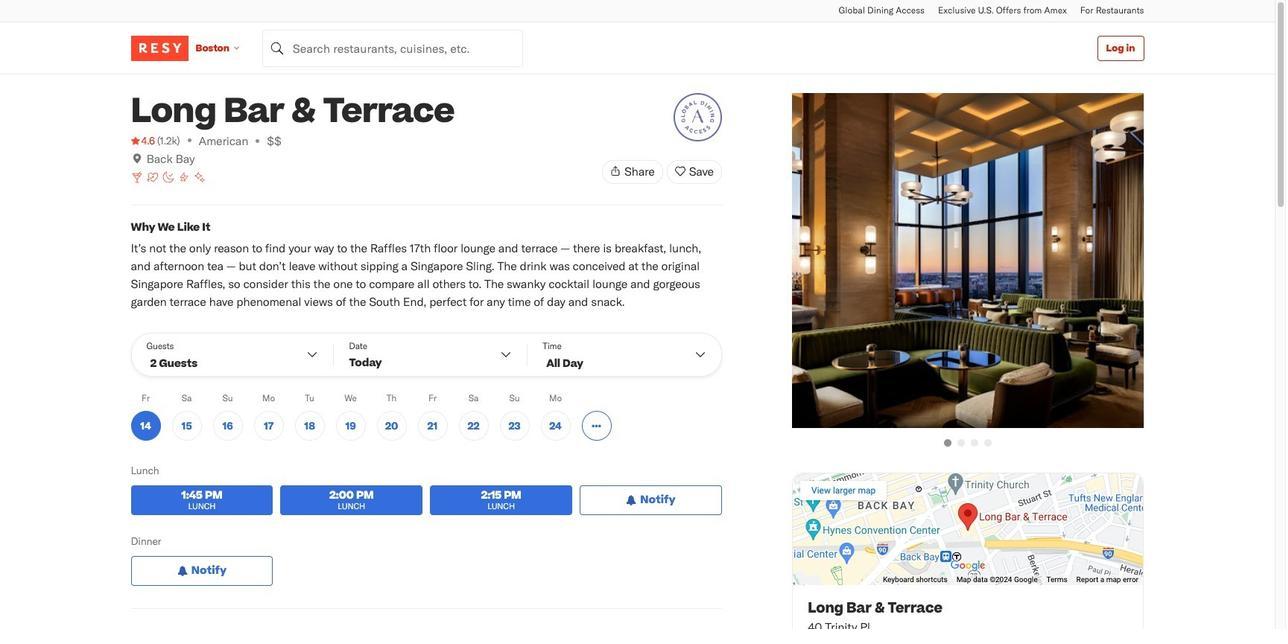 Task type: describe. For each thing, give the bounding box(es) containing it.
4.6 out of 5 stars image
[[131, 133, 155, 148]]



Task type: locate. For each thing, give the bounding box(es) containing it.
Search restaurants, cuisines, etc. text field
[[262, 29, 523, 67]]

None field
[[262, 29, 523, 67]]



Task type: vqa. For each thing, say whether or not it's contained in the screenshot.
field
yes



